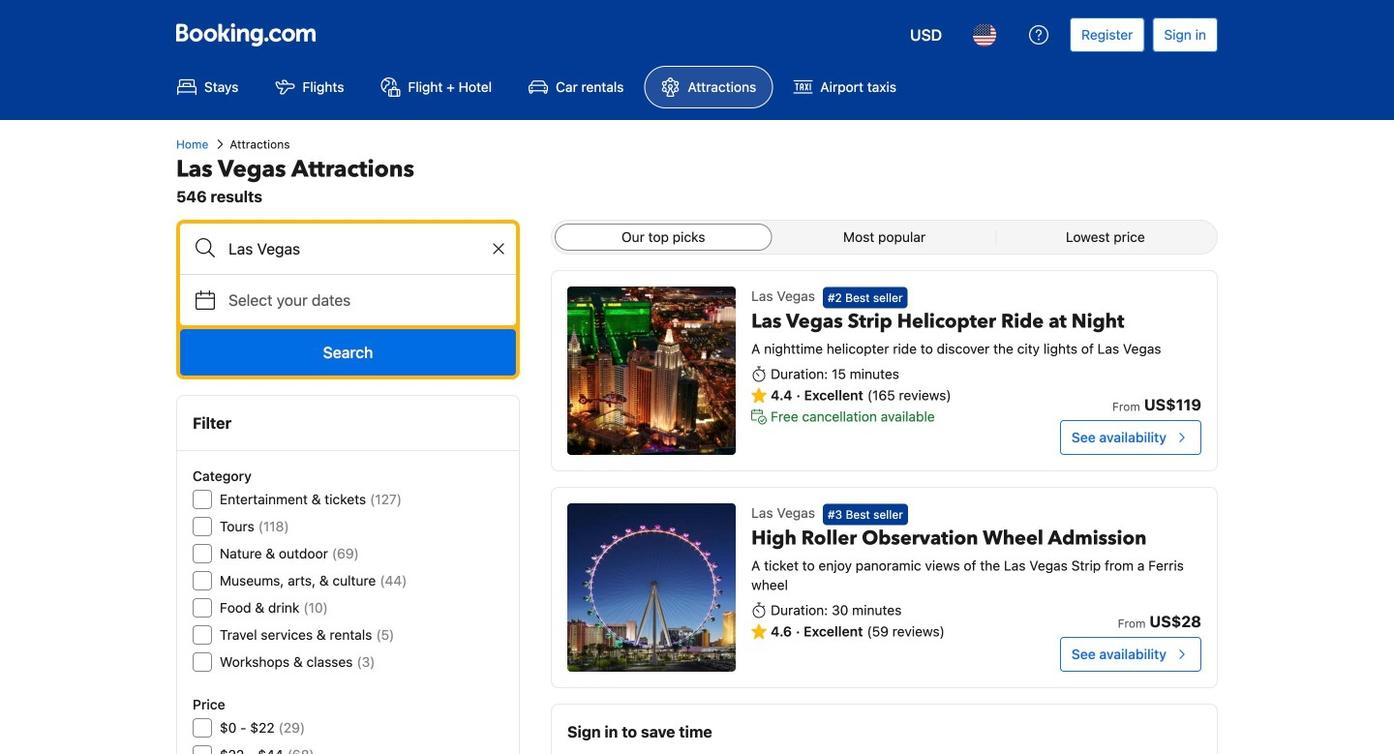 Task type: describe. For each thing, give the bounding box(es) containing it.
Where are you going? search field
[[180, 224, 516, 274]]

high roller observation wheel admission image
[[567, 503, 736, 672]]

booking.com image
[[176, 23, 316, 46]]



Task type: locate. For each thing, give the bounding box(es) containing it.
las vegas strip helicopter ride at night image
[[567, 287, 736, 455]]



Task type: vqa. For each thing, say whether or not it's contained in the screenshot.
High Roller Observation Wheel Admission image
yes



